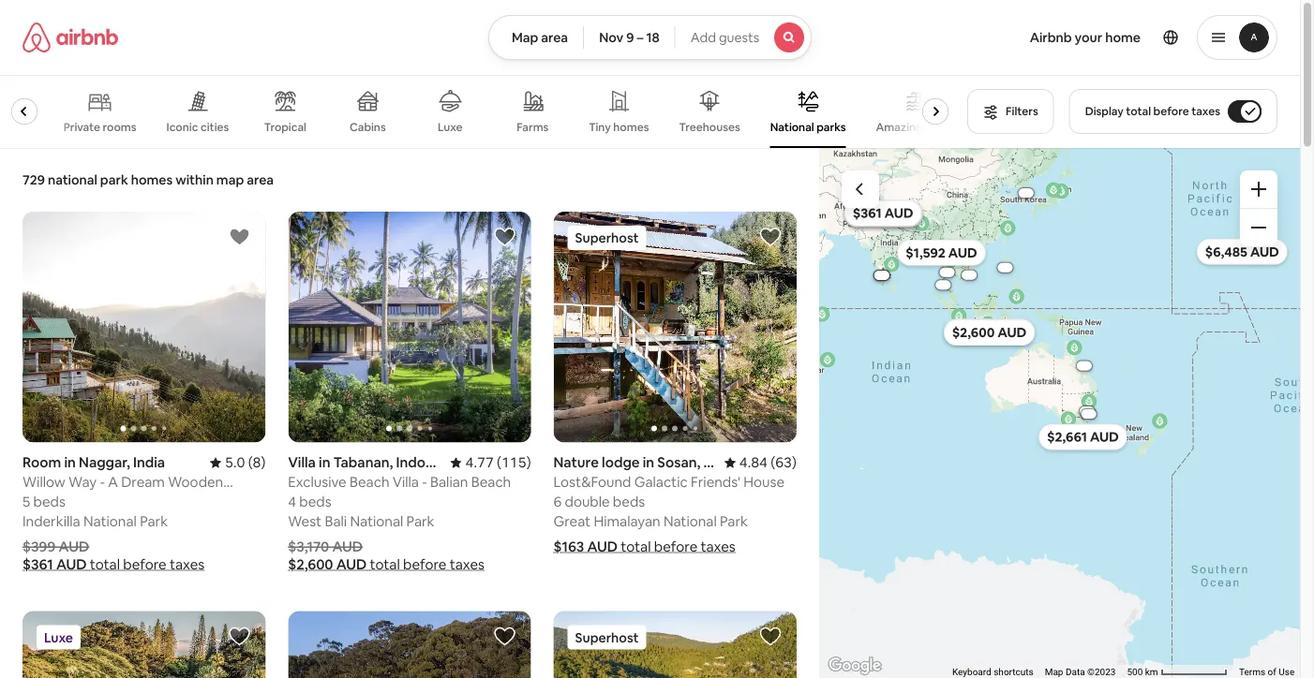 Task type: describe. For each thing, give the bounding box(es) containing it.
display
[[1085, 104, 1124, 119]]

$361 aud button
[[845, 200, 922, 227]]

park inside exclusive beach villa - balian beach 4 beds west bali national park $3,170 aud $2,600 aud total before taxes
[[407, 513, 435, 531]]

shortcuts
[[994, 667, 1034, 678]]

before inside lost&found galactic friends' house 6 double beds great himalayan national park $163 aud total before taxes
[[654, 538, 698, 556]]

park inside 5 beds inderkilla national park $399 aud $361 aud total before taxes
[[140, 513, 168, 531]]

airbnb your home
[[1030, 29, 1141, 46]]

map for map data ©2023
[[1045, 667, 1063, 678]]

1 beach from the left
[[350, 473, 390, 492]]

729
[[23, 172, 45, 188]]

villa
[[393, 473, 419, 492]]

your
[[1075, 29, 1103, 46]]

beds inside lost&found galactic friends' house 6 double beds great himalayan national park $163 aud total before taxes
[[613, 493, 645, 511]]

4.84 (63)
[[740, 454, 797, 472]]

terms of use link
[[1239, 667, 1295, 678]]

1 vertical spatial homes
[[131, 172, 173, 188]]

$3,170 aud
[[288, 538, 363, 556]]

guests
[[719, 29, 760, 46]]

national inside exclusive beach villa - balian beach 4 beds west bali national park $3,170 aud $2,600 aud total before taxes
[[350, 513, 403, 531]]

zoom in image
[[1252, 182, 1267, 197]]

5.0 (8)
[[225, 454, 266, 472]]

add to wishlist: nature lodge in sosan, india image
[[759, 226, 782, 248]]

add
[[691, 29, 716, 46]]

5.0
[[225, 454, 245, 472]]

$6,485 aud
[[1205, 244, 1279, 260]]

$361 aud inside 5 beds inderkilla national park $399 aud $361 aud total before taxes
[[23, 556, 87, 574]]

inderkilla
[[23, 513, 80, 531]]

map area
[[512, 29, 568, 46]]

national
[[48, 172, 97, 188]]

total inside 5 beds inderkilla national park $399 aud $361 aud total before taxes
[[90, 556, 120, 574]]

total inside button
[[1126, 104, 1151, 119]]

$806 aud
[[957, 272, 982, 278]]

$1,501 aud button
[[1008, 189, 1045, 198]]

add guests button
[[675, 15, 812, 60]]

500 km
[[1127, 667, 1161, 678]]

iconic
[[167, 120, 199, 134]]

nov 9 – 18 button
[[583, 15, 676, 60]]

$2,600 aud inside exclusive beach villa - balian beach 4 beds west bali national park $3,170 aud $2,600 aud total before taxes
[[288, 556, 367, 574]]

4.77 out of 5 average rating,  115 reviews image
[[451, 454, 531, 472]]

none search field containing map area
[[488, 15, 812, 60]]

taxes inside display total before taxes button
[[1192, 104, 1221, 119]]

taxes inside exclusive beach villa - balian beach 4 beds west bali national park $3,170 aud $2,600 aud total before taxes
[[450, 556, 485, 574]]

filters
[[1006, 104, 1039, 119]]

$2,661 aud button
[[1039, 424, 1128, 451]]

$9,346 aud $806 aud
[[957, 265, 1020, 278]]

add to wishlist: villa in mandalay, australia image
[[759, 626, 782, 648]]

500 km button
[[1122, 666, 1234, 679]]

$5,101 aud button
[[863, 271, 901, 280]]

national left parks
[[771, 120, 815, 134]]

add to wishlist: villa in tabanan, indonesia image
[[494, 226, 516, 248]]

5.0 out of 5 average rating,  8 reviews image
[[210, 454, 266, 472]]

group containing iconic cities
[[0, 75, 956, 148]]

$343 aud
[[853, 206, 915, 223]]

$6,485 aud button
[[1197, 239, 1288, 265]]

$2,600 aud inside button
[[952, 325, 1027, 341]]

map area button
[[488, 15, 584, 60]]

nov
[[599, 29, 624, 46]]

amazing
[[877, 120, 924, 135]]

area inside "button"
[[541, 29, 568, 46]]

before inside exclusive beach villa - balian beach 4 beds west bali national park $3,170 aud $2,600 aud total before taxes
[[403, 556, 447, 574]]

naggar,
[[79, 454, 130, 472]]

room in naggar, india
[[23, 454, 165, 472]]

©2023
[[1088, 667, 1116, 678]]

729 national park homes within map area
[[23, 172, 274, 188]]

total inside lost&found galactic friends' house 6 double beds great himalayan national park $163 aud total before taxes
[[621, 538, 651, 556]]

private
[[64, 120, 101, 135]]

$163 aud inside lost&found galactic friends' house 6 double beds great himalayan national park $163 aud total before taxes
[[554, 538, 618, 556]]

room
[[23, 454, 61, 472]]

park inside lost&found galactic friends' house 6 double beds great himalayan national park $163 aud total before taxes
[[720, 513, 748, 531]]

airbnb your home link
[[1019, 18, 1152, 57]]

add to wishlist: villa in ooty, india image
[[494, 626, 516, 648]]

tropical
[[265, 120, 307, 135]]

national inside lost&found galactic friends' house 6 double beds great himalayan national park $163 aud total before taxes
[[664, 513, 717, 531]]

park
[[100, 172, 128, 188]]

in
[[64, 454, 76, 472]]

$163 aud inside $163 aud button
[[854, 205, 914, 222]]

iconic cities
[[167, 120, 230, 134]]

add to wishlist: room in naggar, india image
[[228, 226, 251, 248]]

data
[[1066, 667, 1085, 678]]

tiny
[[590, 120, 612, 135]]

6
[[554, 493, 562, 511]]

rooms
[[103, 120, 137, 135]]

$2,467 aud
[[953, 324, 1026, 341]]

$9,346 aud
[[991, 265, 1020, 271]]

map
[[216, 172, 244, 188]]

google map
showing 20 stays. region
[[815, 148, 1300, 679]]

keyboard shortcuts
[[952, 667, 1034, 678]]

taxes inside lost&found galactic friends' house 6 double beds great himalayan national park $163 aud total before taxes
[[701, 538, 736, 556]]

$1,592 aud
[[906, 245, 977, 261]]

4.84 out of 5 average rating,  63 reviews image
[[725, 454, 797, 472]]

keyboard shortcuts button
[[952, 666, 1034, 679]]

india
[[133, 454, 165, 472]]

$3,603 aud button
[[1070, 410, 1108, 419]]

exclusive
[[288, 473, 347, 492]]

west
[[288, 513, 322, 531]]

9
[[627, 29, 634, 46]]

balian
[[430, 473, 468, 492]]

$399 aud
[[23, 538, 89, 556]]

add guests
[[691, 29, 760, 46]]

of
[[1268, 667, 1277, 678]]

add to wishlist: villa in haiku-pauwela, hawaii image
[[228, 626, 251, 648]]



Task type: vqa. For each thing, say whether or not it's contained in the screenshot.
'Cities'
yes



Task type: locate. For each thing, give the bounding box(es) containing it.
keyboard
[[952, 667, 992, 678]]

homes
[[614, 120, 650, 135], [131, 172, 173, 188]]

$19,228 aud button
[[925, 281, 962, 290]]

area left nov
[[541, 29, 568, 46]]

taxes
[[1192, 104, 1221, 119], [701, 538, 736, 556], [170, 556, 205, 574], [450, 556, 485, 574]]

2 park from the left
[[407, 513, 435, 531]]

national right 'bali'
[[350, 513, 403, 531]]

before inside button
[[1154, 104, 1189, 119]]

$5,101 aud
[[868, 273, 896, 279]]

display total before taxes
[[1085, 104, 1221, 119]]

$2,600 aud down 'bali'
[[288, 556, 367, 574]]

beach
[[350, 473, 390, 492], [471, 473, 511, 492]]

5
[[23, 493, 30, 511]]

exclusive beach villa - balian beach 4 beds west bali national park $3,170 aud $2,600 aud total before taxes
[[288, 473, 511, 574]]

$361 aud
[[853, 205, 914, 222], [23, 556, 87, 574]]

0 horizontal spatial beach
[[350, 473, 390, 492]]

national down friends' on the right of page
[[664, 513, 717, 531]]

0 horizontal spatial $361 aud
[[23, 556, 87, 574]]

1 vertical spatial area
[[247, 172, 274, 188]]

use
[[1279, 667, 1295, 678]]

national right inderkilla
[[83, 513, 137, 531]]

$361 aud inside button
[[853, 205, 914, 222]]

0 vertical spatial map
[[512, 29, 538, 46]]

0 horizontal spatial $163 aud
[[554, 538, 618, 556]]

0 vertical spatial homes
[[614, 120, 650, 135]]

home
[[1106, 29, 1141, 46]]

(8)
[[248, 454, 266, 472]]

national
[[771, 120, 815, 134], [83, 513, 137, 531], [350, 513, 403, 531], [664, 513, 717, 531]]

$2,661 aud
[[1047, 429, 1119, 446]]

0 horizontal spatial $2,600 aud
[[288, 556, 367, 574]]

area right map
[[247, 172, 274, 188]]

house
[[744, 473, 785, 492]]

$163 aud up the $5,101 aud
[[854, 205, 914, 222]]

$213,200 aud button
[[1066, 362, 1103, 371]]

$163 aud down great
[[554, 538, 618, 556]]

before down - at the bottom
[[403, 556, 447, 574]]

map left nov
[[512, 29, 538, 46]]

group
[[0, 75, 956, 148], [23, 212, 266, 443], [288, 212, 531, 443], [554, 212, 797, 443], [23, 612, 266, 679], [288, 612, 531, 679], [554, 612, 797, 679]]

friends'
[[691, 473, 741, 492]]

0 horizontal spatial homes
[[131, 172, 173, 188]]

km
[[1145, 667, 1158, 678]]

farms
[[517, 120, 549, 135]]

cities
[[201, 120, 230, 134]]

luxe
[[438, 120, 463, 135]]

tiny homes
[[590, 120, 650, 135]]

beds
[[33, 493, 66, 511], [299, 493, 332, 511], [613, 493, 645, 511]]

$2,600 aud
[[952, 325, 1027, 341], [288, 556, 367, 574]]

1 horizontal spatial $2,600 aud
[[952, 325, 1027, 341]]

cabins
[[350, 120, 386, 135]]

map for map area
[[512, 29, 538, 46]]

galactic
[[634, 473, 688, 492]]

lost&found
[[554, 473, 631, 492]]

1 vertical spatial map
[[1045, 667, 1063, 678]]

$2,600 aud button
[[944, 320, 1035, 346]]

beach left 'villa' at the left of page
[[350, 473, 390, 492]]

2 horizontal spatial beds
[[613, 493, 645, 511]]

$361 aud down inderkilla
[[23, 556, 87, 574]]

filters button
[[968, 89, 1055, 134]]

4
[[288, 493, 296, 511]]

zoom out image
[[1252, 220, 1267, 235]]

park down - at the bottom
[[407, 513, 435, 531]]

4.84
[[740, 454, 768, 472]]

total right $399 aud
[[90, 556, 120, 574]]

$9,346 aud button
[[987, 263, 1024, 273]]

himalayan
[[594, 513, 661, 531]]

map
[[512, 29, 538, 46], [1045, 667, 1063, 678]]

5 beds inderkilla national park $399 aud $361 aud total before taxes
[[23, 493, 205, 574]]

$343 aud button
[[844, 202, 923, 228]]

1 park from the left
[[140, 513, 168, 531]]

1 horizontal spatial beach
[[471, 473, 511, 492]]

1 vertical spatial $361 aud
[[23, 556, 87, 574]]

$2,467 aud button
[[944, 319, 1035, 345]]

$806 aud button
[[951, 271, 988, 280]]

2 beach from the left
[[471, 473, 511, 492]]

$1,501 aud
[[1012, 190, 1040, 196]]

park down friends' on the right of page
[[720, 513, 748, 531]]

1 horizontal spatial area
[[541, 29, 568, 46]]

1 horizontal spatial map
[[1045, 667, 1063, 678]]

before right display
[[1154, 104, 1189, 119]]

private rooms
[[64, 120, 137, 135]]

3 beds from the left
[[613, 493, 645, 511]]

park down india
[[140, 513, 168, 531]]

$1,592 aud button
[[898, 240, 986, 266]]

before inside 5 beds inderkilla national park $399 aud $361 aud total before taxes
[[123, 556, 167, 574]]

within
[[176, 172, 214, 188]]

taxes inside 5 beds inderkilla national park $399 aud $361 aud total before taxes
[[170, 556, 205, 574]]

total right display
[[1126, 104, 1151, 119]]

$163 aud button
[[845, 201, 923, 227]]

4.77 (115)
[[466, 454, 531, 472]]

beds inside 5 beds inderkilla national park $399 aud $361 aud total before taxes
[[33, 493, 66, 511]]

0 horizontal spatial park
[[140, 513, 168, 531]]

homes inside 'group'
[[614, 120, 650, 135]]

beds down exclusive
[[299, 493, 332, 511]]

homes right tiny
[[614, 120, 650, 135]]

1 vertical spatial $163 aud
[[554, 538, 618, 556]]

$2,600 aud down $806 aud
[[952, 325, 1027, 341]]

1 horizontal spatial $361 aud
[[853, 205, 914, 222]]

2 horizontal spatial park
[[720, 513, 748, 531]]

lost&found galactic friends' house 6 double beds great himalayan national park $163 aud total before taxes
[[554, 473, 785, 556]]

google image
[[824, 654, 886, 679]]

display total before taxes button
[[1070, 89, 1278, 134]]

0 vertical spatial $163 aud
[[854, 205, 914, 222]]

0 horizontal spatial map
[[512, 29, 538, 46]]

0 horizontal spatial area
[[247, 172, 274, 188]]

terms
[[1239, 667, 1266, 678]]

$361 aud up the $5,101 aud
[[853, 205, 914, 222]]

total right $3,170 aud
[[370, 556, 400, 574]]

area
[[541, 29, 568, 46], [247, 172, 274, 188]]

1 horizontal spatial park
[[407, 513, 435, 531]]

before down himalayan
[[654, 538, 698, 556]]

1 horizontal spatial $163 aud
[[854, 205, 914, 222]]

1 beds from the left
[[33, 493, 66, 511]]

double
[[565, 493, 610, 511]]

national parks
[[771, 120, 847, 134]]

homes right park on the top
[[131, 172, 173, 188]]

treehouses
[[680, 120, 741, 135]]

1 vertical spatial $2,600 aud
[[288, 556, 367, 574]]

map inside "button"
[[512, 29, 538, 46]]

-
[[422, 473, 427, 492]]

3 park from the left
[[720, 513, 748, 531]]

total inside exclusive beach villa - balian beach 4 beds west bali national park $3,170 aud $2,600 aud total before taxes
[[370, 556, 400, 574]]

0 vertical spatial area
[[541, 29, 568, 46]]

before right $399 aud
[[123, 556, 167, 574]]

18
[[646, 29, 660, 46]]

$163 aud
[[854, 205, 914, 222], [554, 538, 618, 556]]

1 horizontal spatial beds
[[299, 493, 332, 511]]

beds up himalayan
[[613, 493, 645, 511]]

pools
[[926, 120, 955, 135]]

0 vertical spatial $2,600 aud
[[952, 325, 1027, 341]]

None search field
[[488, 15, 812, 60]]

beach down 4.77 out of 5 average rating,  115 reviews "image" at the left of the page
[[471, 473, 511, 492]]

1 horizontal spatial homes
[[614, 120, 650, 135]]

$213,200 aud
[[1067, 363, 1102, 369]]

0 vertical spatial $361 aud
[[853, 205, 914, 222]]

national inside 5 beds inderkilla national park $399 aud $361 aud total before taxes
[[83, 513, 137, 531]]

total down himalayan
[[621, 538, 651, 556]]

500
[[1127, 667, 1143, 678]]

bali
[[325, 513, 347, 531]]

map left data
[[1045, 667, 1063, 678]]

profile element
[[835, 0, 1278, 75]]

great
[[554, 513, 591, 531]]

2 beds from the left
[[299, 493, 332, 511]]

beds inside exclusive beach villa - balian beach 4 beds west bali national park $3,170 aud $2,600 aud total before taxes
[[299, 493, 332, 511]]

beds up inderkilla
[[33, 493, 66, 511]]

park
[[140, 513, 168, 531], [407, 513, 435, 531], [720, 513, 748, 531]]

0 horizontal spatial beds
[[33, 493, 66, 511]]

before
[[1154, 104, 1189, 119], [654, 538, 698, 556], [123, 556, 167, 574], [403, 556, 447, 574]]



